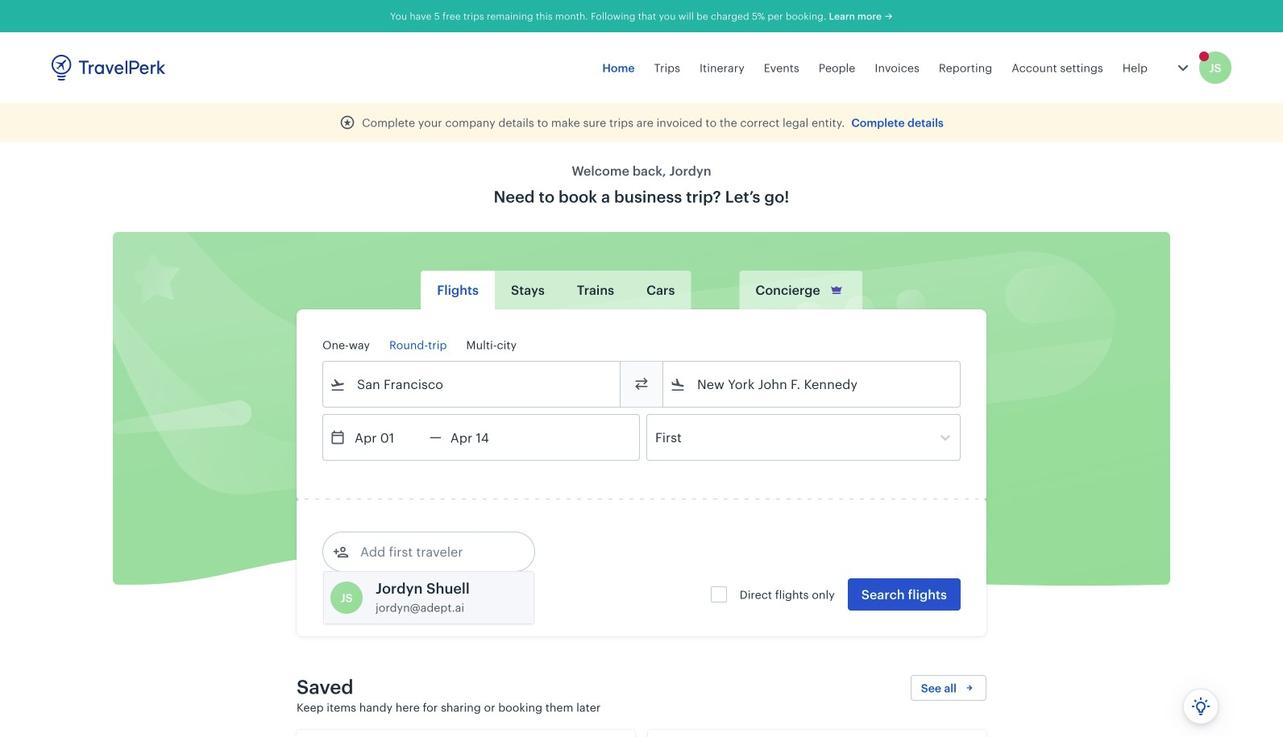 Task type: describe. For each thing, give the bounding box(es) containing it.
Depart text field
[[346, 415, 430, 460]]

From search field
[[346, 372, 599, 398]]

Add first traveler search field
[[349, 539, 517, 565]]

Return text field
[[442, 415, 526, 460]]



Task type: locate. For each thing, give the bounding box(es) containing it.
To search field
[[686, 372, 939, 398]]



Task type: vqa. For each thing, say whether or not it's contained in the screenshot.
the middle Frontier Airlines image
no



